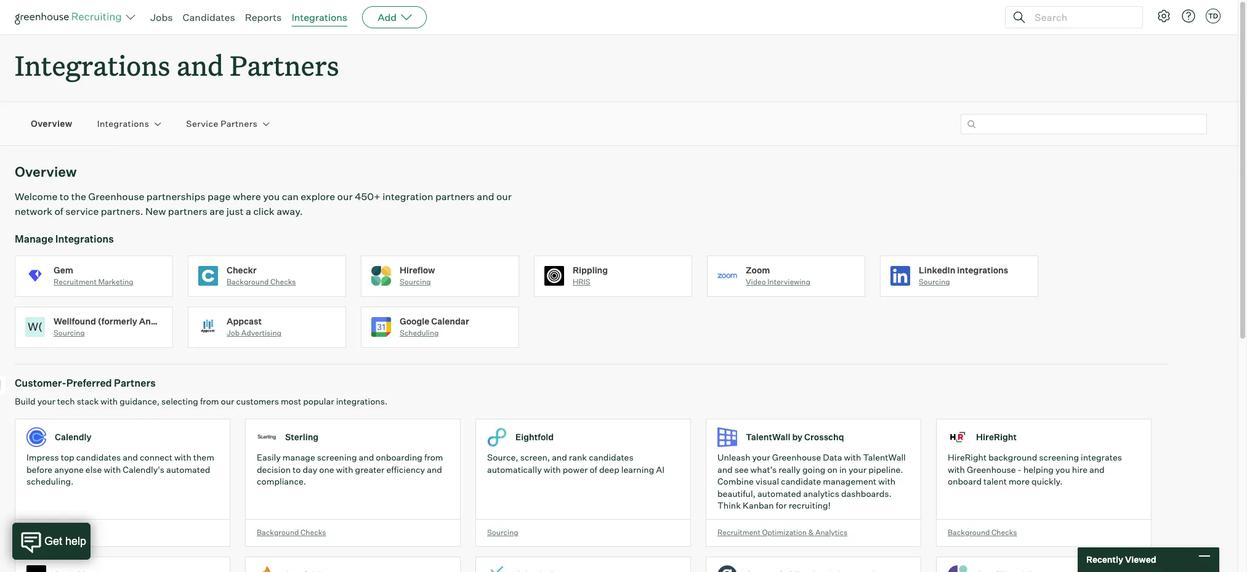 Task type: vqa. For each thing, say whether or not it's contained in the screenshot.


Task type: locate. For each thing, give the bounding box(es) containing it.
service
[[65, 205, 99, 218]]

2 horizontal spatial checks
[[992, 528, 1018, 537]]

with down screen,
[[544, 464, 561, 475]]

0 horizontal spatial scheduling
[[26, 528, 66, 537]]

hireright background screening integrates with greenhouse - helping you hire and onboard talent more quickly.
[[948, 452, 1122, 487]]

1 vertical spatial automated
[[758, 488, 802, 499]]

overview
[[31, 119, 72, 129], [15, 163, 77, 180]]

0 horizontal spatial automated
[[166, 464, 210, 475]]

integrations
[[958, 265, 1009, 275]]

to left the on the top left
[[60, 190, 69, 203]]

our
[[337, 190, 353, 203], [497, 190, 512, 203], [221, 396, 234, 407]]

candidates link
[[183, 11, 235, 23]]

you left hire
[[1056, 464, 1071, 475]]

integrations for top integrations link
[[292, 11, 348, 23]]

background down checkr
[[227, 277, 269, 287]]

onboard
[[948, 476, 982, 487]]

efficiency
[[387, 464, 425, 475]]

screening up helping
[[1040, 452, 1079, 463]]

add button
[[362, 6, 427, 28]]

1 vertical spatial your
[[753, 452, 771, 463]]

checks for easily manage screening and onboarding from decision to day one with greater efficiency and compliance.
[[301, 528, 326, 537]]

talentwall
[[746, 432, 791, 443], [863, 452, 906, 463]]

1 horizontal spatial of
[[590, 464, 598, 475]]

with up onboard
[[948, 464, 965, 475]]

partners up guidance,
[[114, 377, 156, 389]]

welcome to the greenhouse partnerships page where you can explore our 450+ integration partners and our network of service partners. new partners are just a click away.
[[15, 190, 512, 218]]

and inside source, screen, and rank candidates automatically with power of deep learning ai
[[552, 452, 567, 463]]

impress
[[26, 452, 59, 463]]

candidates up deep
[[589, 452, 634, 463]]

candidates
[[183, 11, 235, 23]]

your up management
[[849, 464, 867, 475]]

1 horizontal spatial from
[[424, 452, 443, 463]]

1 horizontal spatial your
[[753, 452, 771, 463]]

scheduling down scheduling.
[[26, 528, 66, 537]]

1 vertical spatial of
[[590, 464, 598, 475]]

0 vertical spatial scheduling
[[400, 328, 439, 338]]

1 horizontal spatial automated
[[758, 488, 802, 499]]

one
[[319, 464, 334, 475]]

0 vertical spatial greenhouse
[[88, 190, 144, 203]]

your for unleash
[[753, 452, 771, 463]]

0 vertical spatial of
[[55, 205, 63, 218]]

talentwall up pipeline.
[[863, 452, 906, 463]]

background for hireright background screening integrates with greenhouse - helping you hire and onboard talent more quickly.
[[948, 528, 990, 537]]

1 vertical spatial recruitment
[[718, 528, 761, 537]]

zoom video interviewing
[[746, 265, 811, 287]]

scheduling.
[[26, 476, 74, 487]]

td button
[[1206, 9, 1221, 23]]

0 horizontal spatial greenhouse
[[88, 190, 144, 203]]

greenhouse up partners.
[[88, 190, 144, 203]]

to inside 'welcome to the greenhouse partnerships page where you can explore our 450+ integration partners and our network of service partners. new partners are just a click away.'
[[60, 190, 69, 203]]

recruitment inside gem recruitment marketing
[[54, 277, 97, 287]]

0 horizontal spatial of
[[55, 205, 63, 218]]

1 vertical spatial from
[[424, 452, 443, 463]]

hireright up onboard
[[948, 452, 987, 463]]

scheduling
[[400, 328, 439, 338], [26, 528, 66, 537]]

connect
[[140, 452, 172, 463]]

think
[[718, 500, 741, 511]]

1 background checks from the left
[[257, 528, 326, 537]]

1 vertical spatial to
[[293, 464, 301, 475]]

where
[[233, 190, 261, 203]]

can
[[282, 190, 299, 203]]

welcome
[[15, 190, 58, 203]]

1 vertical spatial scheduling
[[26, 528, 66, 537]]

1 vertical spatial talentwall
[[863, 452, 906, 463]]

0 horizontal spatial recruitment
[[54, 277, 97, 287]]

management
[[823, 476, 877, 487]]

checks down compliance.
[[301, 528, 326, 537]]

impress top candidates and connect with them before anyone else with calendly's automated scheduling.
[[26, 452, 214, 487]]

with inside easily manage screening and onboarding from decision to day one with greater efficiency and compliance.
[[336, 464, 353, 475]]

of left deep
[[590, 464, 598, 475]]

background checks down compliance.
[[257, 528, 326, 537]]

1 vertical spatial greenhouse
[[772, 452, 821, 463]]

2 candidates from the left
[[589, 452, 634, 463]]

talentwall by crosschq
[[746, 432, 844, 443]]

0 vertical spatial you
[[263, 190, 280, 203]]

manage integrations
[[15, 233, 114, 245]]

most
[[281, 396, 301, 407]]

1 screening from the left
[[317, 452, 357, 463]]

2 horizontal spatial your
[[849, 464, 867, 475]]

decision
[[257, 464, 291, 475]]

1 horizontal spatial talentwall
[[863, 452, 906, 463]]

0 vertical spatial from
[[200, 396, 219, 407]]

greenhouse up really
[[772, 452, 821, 463]]

background for easily manage screening and onboarding from decision to day one with greater efficiency and compliance.
[[257, 528, 299, 537]]

1 horizontal spatial greenhouse
[[772, 452, 821, 463]]

source, screen, and rank candidates automatically with power of deep learning ai
[[487, 452, 665, 475]]

linkedin
[[919, 265, 956, 275]]

viewed
[[1126, 555, 1157, 565]]

talentwall left the by
[[746, 432, 791, 443]]

0 horizontal spatial integrations link
[[97, 118, 149, 130]]

recruitment down the think
[[718, 528, 761, 537]]

&
[[809, 528, 814, 537]]

greenhouse
[[88, 190, 144, 203], [772, 452, 821, 463], [967, 464, 1016, 475]]

analytics
[[816, 528, 848, 537]]

gem
[[54, 265, 73, 275]]

rippling
[[573, 265, 608, 275]]

configure image
[[1157, 9, 1172, 23]]

0 vertical spatial automated
[[166, 464, 210, 475]]

and
[[177, 47, 224, 83], [477, 190, 494, 203], [123, 452, 138, 463], [359, 452, 374, 463], [552, 452, 567, 463], [427, 464, 442, 475], [718, 464, 733, 475], [1090, 464, 1105, 475]]

2 screening from the left
[[1040, 452, 1079, 463]]

checks inside checkr background checks
[[271, 277, 296, 287]]

background checks for easily manage screening and onboarding from decision to day one with greater efficiency and compliance.
[[257, 528, 326, 537]]

td button
[[1204, 6, 1224, 26]]

gem recruitment marketing
[[54, 265, 134, 287]]

with right one
[[336, 464, 353, 475]]

0 vertical spatial to
[[60, 190, 69, 203]]

2 vertical spatial partners
[[114, 377, 156, 389]]

and inside 'welcome to the greenhouse partnerships page where you can explore our 450+ integration partners and our network of service partners. new partners are just a click away.'
[[477, 190, 494, 203]]

0 horizontal spatial you
[[263, 190, 280, 203]]

background checks
[[257, 528, 326, 537], [948, 528, 1018, 537]]

build your tech stack with guidance, selecting from our customers most popular integrations.
[[15, 396, 388, 407]]

1 vertical spatial hireright
[[948, 452, 987, 463]]

0 horizontal spatial talentwall
[[746, 432, 791, 443]]

background checks down talent
[[948, 528, 1018, 537]]

1 horizontal spatial to
[[293, 464, 301, 475]]

2 vertical spatial greenhouse
[[967, 464, 1016, 475]]

partners down 'reports'
[[230, 47, 339, 83]]

greenhouse inside unleash your greenhouse data with talentwall and see what's really going on in your pipeline. combine visual candidate management with beautiful, automated analytics dashboards. think kanban for recruiting!
[[772, 452, 821, 463]]

2 vertical spatial your
[[849, 464, 867, 475]]

0 vertical spatial your
[[37, 396, 55, 407]]

2 background checks from the left
[[948, 528, 1018, 537]]

screening for hire
[[1040, 452, 1079, 463]]

service
[[186, 119, 219, 129]]

0 horizontal spatial checks
[[271, 277, 296, 287]]

ai
[[656, 464, 665, 475]]

hire
[[1072, 464, 1088, 475]]

quickly.
[[1032, 476, 1063, 487]]

background checks for hireright background screening integrates with greenhouse - helping you hire and onboard talent more quickly.
[[948, 528, 1018, 537]]

integrations and partners
[[15, 47, 339, 83]]

automated down them
[[166, 464, 210, 475]]

background
[[227, 277, 269, 287], [257, 528, 299, 537], [948, 528, 990, 537]]

0 vertical spatial overview
[[31, 119, 72, 129]]

None text field
[[961, 114, 1208, 134]]

partners right service
[[221, 119, 258, 129]]

sourcing
[[400, 277, 431, 287], [919, 277, 950, 287], [54, 328, 85, 338], [487, 528, 519, 537]]

0 horizontal spatial background checks
[[257, 528, 326, 537]]

checkr
[[227, 265, 257, 275]]

you
[[263, 190, 280, 203], [1056, 464, 1071, 475]]

you inside 'welcome to the greenhouse partnerships page where you can explore our 450+ integration partners and our network of service partners. new partners are just a click away.'
[[263, 190, 280, 203]]

your down customer-
[[37, 396, 55, 407]]

1 horizontal spatial candidates
[[589, 452, 634, 463]]

hireright up the background
[[977, 432, 1017, 443]]

checks up appcast job advertising
[[271, 277, 296, 287]]

screening inside the hireright background screening integrates with greenhouse - helping you hire and onboard talent more quickly.
[[1040, 452, 1079, 463]]

service partners link
[[186, 118, 258, 130]]

1 vertical spatial integrations link
[[97, 118, 149, 130]]

1 vertical spatial you
[[1056, 464, 1071, 475]]

of left service
[[55, 205, 63, 218]]

analytics
[[804, 488, 840, 499]]

background down onboard
[[948, 528, 990, 537]]

from up efficiency
[[424, 452, 443, 463]]

manage
[[283, 452, 315, 463]]

going
[[803, 464, 826, 475]]

1 horizontal spatial background checks
[[948, 528, 1018, 537]]

from right "selecting"
[[200, 396, 219, 407]]

greenhouse recruiting image
[[15, 10, 126, 25]]

explore
[[301, 190, 335, 203]]

1 horizontal spatial integrations link
[[292, 11, 348, 23]]

recruitment
[[54, 277, 97, 287], [718, 528, 761, 537]]

your
[[37, 396, 55, 407], [753, 452, 771, 463], [849, 464, 867, 475]]

screening inside easily manage screening and onboarding from decision to day one with greater efficiency and compliance.
[[317, 452, 357, 463]]

greenhouse up talent
[[967, 464, 1016, 475]]

dashboards.
[[842, 488, 892, 499]]

0 horizontal spatial your
[[37, 396, 55, 407]]

what's
[[751, 464, 777, 475]]

0 vertical spatial partners
[[436, 190, 475, 203]]

hireright inside the hireright background screening integrates with greenhouse - helping you hire and onboard talent more quickly.
[[948, 452, 987, 463]]

partners
[[230, 47, 339, 83], [221, 119, 258, 129], [114, 377, 156, 389]]

with inside the hireright background screening integrates with greenhouse - helping you hire and onboard talent more quickly.
[[948, 464, 965, 475]]

screening for one
[[317, 452, 357, 463]]

1 horizontal spatial recruitment
[[718, 528, 761, 537]]

scheduling down google
[[400, 328, 439, 338]]

0 vertical spatial partners
[[230, 47, 339, 83]]

0 horizontal spatial candidates
[[76, 452, 121, 463]]

background down compliance.
[[257, 528, 299, 537]]

by
[[793, 432, 803, 443]]

in
[[840, 464, 847, 475]]

recently
[[1087, 555, 1124, 565]]

Search text field
[[1032, 8, 1132, 26]]

screening up one
[[317, 452, 357, 463]]

1 horizontal spatial scheduling
[[400, 328, 439, 338]]

1 horizontal spatial screening
[[1040, 452, 1079, 463]]

integrations for integrations and partners
[[15, 47, 170, 83]]

unleash your greenhouse data with talentwall and see what's really going on in your pipeline. combine visual candidate management with beautiful, automated analytics dashboards. think kanban for recruiting!
[[718, 452, 906, 511]]

partners right integration
[[436, 190, 475, 203]]

wellfound
[[54, 316, 96, 326]]

sourcing inside the wellfound (formerly angellist talent) sourcing
[[54, 328, 85, 338]]

talentwall inside unleash your greenhouse data with talentwall and see what's really going on in your pipeline. combine visual candidate management with beautiful, automated analytics dashboards. think kanban for recruiting!
[[863, 452, 906, 463]]

screen,
[[520, 452, 550, 463]]

integrations link
[[292, 11, 348, 23], [97, 118, 149, 130]]

deep
[[599, 464, 620, 475]]

2 horizontal spatial greenhouse
[[967, 464, 1016, 475]]

candidate
[[781, 476, 821, 487]]

1 horizontal spatial checks
[[301, 528, 326, 537]]

recruitment down gem
[[54, 277, 97, 287]]

0 horizontal spatial screening
[[317, 452, 357, 463]]

to
[[60, 190, 69, 203], [293, 464, 301, 475]]

0 horizontal spatial from
[[200, 396, 219, 407]]

and inside impress top candidates and connect with them before anyone else with calendly's automated scheduling.
[[123, 452, 138, 463]]

0 vertical spatial hireright
[[977, 432, 1017, 443]]

partners.
[[101, 205, 143, 218]]

you up click
[[263, 190, 280, 203]]

integrations for left integrations link
[[97, 119, 149, 129]]

1 horizontal spatial you
[[1056, 464, 1071, 475]]

hireright for hireright
[[977, 432, 1017, 443]]

1 vertical spatial partners
[[168, 205, 208, 218]]

to down manage
[[293, 464, 301, 475]]

0 horizontal spatial to
[[60, 190, 69, 203]]

with
[[101, 396, 118, 407], [174, 452, 191, 463], [844, 452, 862, 463], [104, 464, 121, 475], [336, 464, 353, 475], [544, 464, 561, 475], [948, 464, 965, 475], [879, 476, 896, 487]]

(formerly
[[98, 316, 137, 326]]

automated up the for
[[758, 488, 802, 499]]

your up what's
[[753, 452, 771, 463]]

guidance,
[[120, 396, 160, 407]]

customers
[[236, 396, 279, 407]]

candidates up else
[[76, 452, 121, 463]]

checks down talent
[[992, 528, 1018, 537]]

1 candidates from the left
[[76, 452, 121, 463]]

0 vertical spatial recruitment
[[54, 277, 97, 287]]

1 horizontal spatial partners
[[436, 190, 475, 203]]

candidates inside impress top candidates and connect with them before anyone else with calendly's automated scheduling.
[[76, 452, 121, 463]]

partners down partnerships
[[168, 205, 208, 218]]



Task type: describe. For each thing, give the bounding box(es) containing it.
0 vertical spatial integrations link
[[292, 11, 348, 23]]

greenhouse inside the hireright background screening integrates with greenhouse - helping you hire and onboard talent more quickly.
[[967, 464, 1016, 475]]

partnerships
[[146, 190, 206, 203]]

checks for hireright background screening integrates with greenhouse - helping you hire and onboard talent more quickly.
[[992, 528, 1018, 537]]

wellfound (formerly angellist talent) sourcing
[[54, 316, 212, 338]]

with down pipeline.
[[879, 476, 896, 487]]

candidates inside source, screen, and rank candidates automatically with power of deep learning ai
[[589, 452, 634, 463]]

data
[[823, 452, 842, 463]]

eightfold
[[516, 432, 554, 443]]

easily manage screening and onboarding from decision to day one with greater efficiency and compliance.
[[257, 452, 443, 487]]

of inside source, screen, and rank candidates automatically with power of deep learning ai
[[590, 464, 598, 475]]

for
[[776, 500, 787, 511]]

sourcing inside linkedin integrations sourcing
[[919, 277, 950, 287]]

automated inside impress top candidates and connect with them before anyone else with calendly's automated scheduling.
[[166, 464, 210, 475]]

1 horizontal spatial our
[[337, 190, 353, 203]]

source,
[[487, 452, 519, 463]]

rank
[[569, 452, 587, 463]]

calendly's
[[123, 464, 165, 475]]

learning
[[622, 464, 654, 475]]

0 vertical spatial talentwall
[[746, 432, 791, 443]]

stack
[[77, 396, 99, 407]]

integration
[[383, 190, 433, 203]]

you inside the hireright background screening integrates with greenhouse - helping you hire and onboard talent more quickly.
[[1056, 464, 1071, 475]]

1 vertical spatial overview
[[15, 163, 77, 180]]

sterling
[[285, 432, 319, 443]]

td
[[1209, 12, 1219, 20]]

them
[[193, 452, 214, 463]]

appcast
[[227, 316, 262, 326]]

background inside checkr background checks
[[227, 277, 269, 287]]

before
[[26, 464, 52, 475]]

to inside easily manage screening and onboarding from decision to day one with greater efficiency and compliance.
[[293, 464, 301, 475]]

marketing
[[98, 277, 134, 287]]

checkr background checks
[[227, 265, 296, 287]]

onboarding
[[376, 452, 423, 463]]

greenhouse inside 'welcome to the greenhouse partnerships page where you can explore our 450+ integration partners and our network of service partners. new partners are just a click away.'
[[88, 190, 144, 203]]

hireflow
[[400, 265, 435, 275]]

integrations.
[[336, 396, 388, 407]]

talent)
[[181, 316, 212, 326]]

1 vertical spatial partners
[[221, 119, 258, 129]]

zoom
[[746, 265, 770, 275]]

crosschq
[[805, 432, 844, 443]]

anyone
[[54, 464, 84, 475]]

with right else
[[104, 464, 121, 475]]

automated inside unleash your greenhouse data with talentwall and see what's really going on in your pipeline. combine visual candidate management with beautiful, automated analytics dashboards. think kanban for recruiting!
[[758, 488, 802, 499]]

beautiful,
[[718, 488, 756, 499]]

tech
[[57, 396, 75, 407]]

with inside source, screen, and rank candidates automatically with power of deep learning ai
[[544, 464, 561, 475]]

google calendar scheduling
[[400, 316, 469, 338]]

calendar
[[431, 316, 469, 326]]

page
[[208, 190, 231, 203]]

and inside the hireright background screening integrates with greenhouse - helping you hire and onboard talent more quickly.
[[1090, 464, 1105, 475]]

0 horizontal spatial our
[[221, 396, 234, 407]]

preferred
[[66, 377, 112, 389]]

linkedin integrations sourcing
[[919, 265, 1009, 287]]

reports
[[245, 11, 282, 23]]

easily
[[257, 452, 281, 463]]

jobs link
[[150, 11, 173, 23]]

optimization
[[762, 528, 807, 537]]

away.
[[277, 205, 303, 218]]

helping
[[1024, 464, 1054, 475]]

the
[[71, 190, 86, 203]]

customer-preferred partners
[[15, 377, 156, 389]]

interviewing
[[768, 277, 811, 287]]

of inside 'welcome to the greenhouse partnerships page where you can explore our 450+ integration partners and our network of service partners. new partners are just a click away.'
[[55, 205, 63, 218]]

selecting
[[161, 396, 198, 407]]

automatically
[[487, 464, 542, 475]]

sourcing inside hireflow sourcing
[[400, 277, 431, 287]]

top
[[61, 452, 74, 463]]

your for build
[[37, 396, 55, 407]]

else
[[86, 464, 102, 475]]

-
[[1018, 464, 1022, 475]]

with left them
[[174, 452, 191, 463]]

recently viewed
[[1087, 555, 1157, 565]]

hireflow sourcing
[[400, 265, 435, 287]]

customer-
[[15, 377, 66, 389]]

google
[[400, 316, 430, 326]]

job
[[227, 328, 240, 338]]

calendly
[[55, 432, 92, 443]]

hireright for hireright background screening integrates with greenhouse - helping you hire and onboard talent more quickly.
[[948, 452, 987, 463]]

network
[[15, 205, 52, 218]]

and inside unleash your greenhouse data with talentwall and see what's really going on in your pipeline. combine visual candidate management with beautiful, automated analytics dashboards. think kanban for recruiting!
[[718, 464, 733, 475]]

with up in
[[844, 452, 862, 463]]

kanban
[[743, 500, 774, 511]]

with right stack
[[101, 396, 118, 407]]

2 horizontal spatial our
[[497, 190, 512, 203]]

scheduling inside google calendar scheduling
[[400, 328, 439, 338]]

jobs
[[150, 11, 173, 23]]

video
[[746, 277, 766, 287]]

appcast job advertising
[[227, 316, 282, 338]]

0 horizontal spatial partners
[[168, 205, 208, 218]]

add
[[378, 11, 397, 23]]

click
[[253, 205, 275, 218]]

rippling hris
[[573, 265, 608, 287]]

w(
[[28, 320, 43, 334]]

visual
[[756, 476, 779, 487]]

overview link
[[31, 118, 72, 130]]

just
[[227, 205, 244, 218]]

are
[[210, 205, 224, 218]]

from inside easily manage screening and onboarding from decision to day one with greater efficiency and compliance.
[[424, 452, 443, 463]]

background
[[989, 452, 1038, 463]]

partners for integrations and partners
[[230, 47, 339, 83]]

partners for customer-preferred partners
[[114, 377, 156, 389]]



